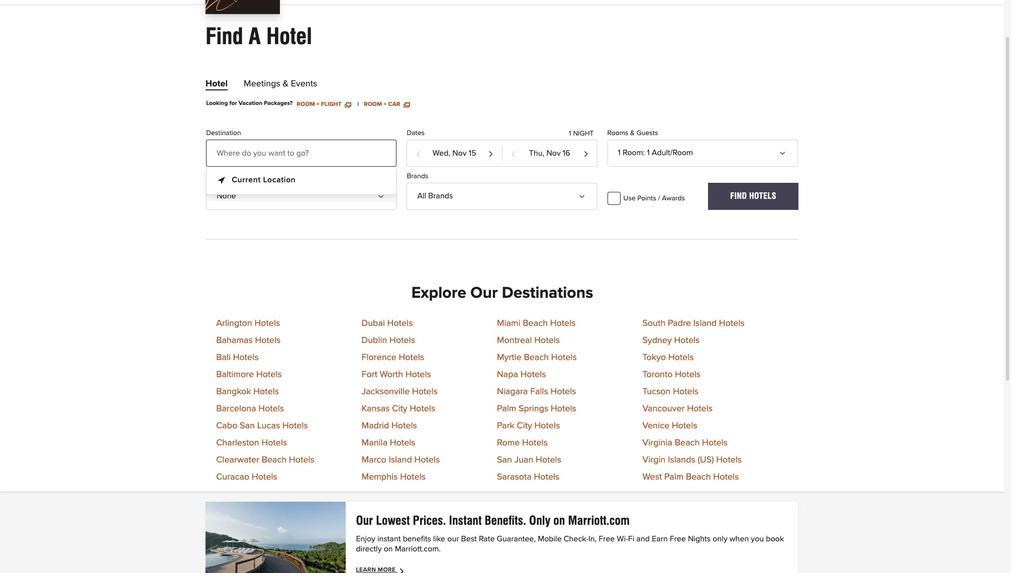 Task type: locate. For each thing, give the bounding box(es) containing it.
beach for miami
[[523, 319, 548, 328]]

0 vertical spatial city
[[392, 405, 407, 414]]

Destination text field
[[206, 140, 397, 167]]

hotel
[[266, 23, 312, 49], [206, 79, 228, 88]]

florence hotels link
[[362, 353, 424, 363]]

1 vertical spatial on
[[384, 545, 393, 554]]

find inside button
[[730, 191, 747, 201]]

vancouver hotels
[[642, 405, 713, 414]]

hotels
[[749, 191, 776, 201], [255, 319, 280, 328], [387, 319, 413, 328], [550, 319, 576, 328], [719, 319, 745, 328], [255, 336, 281, 345], [390, 336, 415, 345], [534, 336, 560, 345], [674, 336, 700, 345], [233, 353, 259, 363], [399, 353, 424, 363], [551, 353, 577, 363], [668, 353, 694, 363], [256, 371, 282, 380], [406, 371, 431, 380], [520, 371, 546, 380], [675, 371, 701, 380], [253, 388, 279, 397], [412, 388, 438, 397], [551, 388, 576, 397], [673, 388, 699, 397], [258, 405, 284, 414], [410, 405, 435, 414], [551, 405, 576, 414], [687, 405, 713, 414], [282, 422, 308, 431], [391, 422, 417, 431], [534, 422, 560, 431], [672, 422, 697, 431], [262, 439, 287, 448], [390, 439, 415, 448], [522, 439, 548, 448], [702, 439, 728, 448], [289, 456, 315, 465], [414, 456, 440, 465], [536, 456, 561, 465], [716, 456, 742, 465], [252, 473, 277, 482], [400, 473, 426, 482], [534, 473, 560, 482], [713, 473, 739, 482]]

guests
[[637, 130, 658, 137]]

find for find hotels
[[730, 191, 747, 201]]

city for kansas
[[392, 405, 407, 414]]

& right rooms
[[630, 130, 635, 137]]

1 horizontal spatial trigger image
[[781, 146, 789, 154]]

events
[[291, 79, 317, 88]]

vancouver
[[642, 405, 685, 414]]

palm up park
[[497, 405, 516, 414]]

& left events
[[283, 79, 288, 88]]

our up enjoy
[[356, 514, 373, 528]]

brands up all
[[407, 173, 428, 180]]

1 horizontal spatial city
[[517, 422, 532, 431]]

brands right all
[[428, 192, 453, 200]]

room down events
[[297, 102, 315, 108]]

0 vertical spatial trigger image
[[781, 146, 789, 154]]

0 vertical spatial brands
[[407, 173, 428, 180]]

1 left night
[[569, 130, 571, 137]]

south
[[642, 319, 666, 328]]

room down rooms & guests
[[623, 149, 643, 157]]

myrtle
[[497, 353, 522, 363]]

sarasota hotels link
[[497, 473, 560, 482]]

montreal hotels
[[497, 336, 560, 345]]

palm down the 'islands' at the bottom of the page
[[664, 473, 684, 482]]

1 horizontal spatial 1
[[618, 149, 621, 157]]

trigger image inside all brands link
[[581, 189, 589, 197]]

clearwater
[[216, 456, 259, 465]]

bali
[[216, 353, 231, 363]]

0 horizontal spatial city
[[392, 405, 407, 414]]

special
[[206, 173, 229, 180]]

island up memphis hotels link
[[389, 456, 412, 465]]

barcelona
[[216, 405, 256, 414]]

1 vertical spatial brands
[[428, 192, 453, 200]]

trigger image
[[380, 189, 388, 197]]

toronto hotels
[[642, 371, 701, 380]]

madrid
[[362, 422, 389, 431]]

san down the rome on the bottom of page
[[497, 456, 512, 465]]

arrow right image
[[399, 567, 407, 573]]

sarasota hotels
[[497, 473, 560, 482]]

1 down rooms
[[618, 149, 621, 157]]

0 horizontal spatial &
[[283, 79, 288, 88]]

2 horizontal spatial room
[[623, 149, 643, 157]]

+ left flight
[[316, 102, 320, 108]]

1 horizontal spatial find
[[730, 191, 747, 201]]

find for find a hotel
[[206, 23, 243, 49]]

+ left car
[[384, 102, 387, 108]]

1 horizontal spatial our
[[470, 285, 498, 301]]

tokyo hotels link
[[642, 353, 694, 363]]

dates
[[407, 130, 425, 137]]

0 horizontal spatial room
[[297, 102, 315, 108]]

0 horizontal spatial san
[[240, 422, 255, 431]]

0 vertical spatial palm
[[497, 405, 516, 414]]

dubai hotels
[[362, 319, 413, 328]]

island right "padre"
[[693, 319, 717, 328]]

all brands
[[417, 192, 453, 200]]

0 vertical spatial &
[[283, 79, 288, 88]]

0 vertical spatial our
[[470, 285, 498, 301]]

florence hotels
[[362, 353, 424, 363]]

current location
[[232, 176, 296, 184]]

hotels inside button
[[749, 191, 776, 201]]

current location image
[[218, 174, 225, 184]]

curacao hotels link
[[216, 473, 277, 482]]

0 horizontal spatial our
[[356, 514, 373, 528]]

bangkok
[[216, 388, 251, 397]]

park city hotels
[[497, 422, 560, 431]]

0 vertical spatial island
[[693, 319, 717, 328]]

virgin islands (us) hotels link
[[642, 456, 742, 465]]

free right in,
[[599, 535, 615, 543]]

our
[[470, 285, 498, 301], [356, 514, 373, 528]]

beach down virgin islands (us) hotels
[[686, 473, 711, 482]]

benefits
[[403, 535, 431, 543]]

cabo san lucas hotels link
[[216, 422, 308, 431]]

0 horizontal spatial +
[[316, 102, 320, 108]]

rome
[[497, 439, 520, 448]]

baltimore
[[216, 371, 254, 380]]

1 horizontal spatial room
[[364, 102, 382, 108]]

tucson
[[642, 388, 671, 397]]

toronto hotels link
[[642, 371, 701, 380]]

beach for myrtle
[[524, 353, 549, 363]]

room for room + car
[[364, 102, 382, 108]]

hotel link
[[206, 79, 228, 92]]

hotel right a
[[266, 23, 312, 49]]

0 vertical spatial on
[[553, 514, 565, 528]]

& for rooms
[[630, 130, 635, 137]]

trigger image
[[781, 146, 789, 154], [581, 189, 589, 197]]

1 + from the left
[[316, 102, 320, 108]]

(us)
[[698, 456, 714, 465]]

/
[[658, 195, 660, 202]]

1 vertical spatial hotel
[[206, 79, 228, 88]]

2 + from the left
[[384, 102, 387, 108]]

enjoy
[[356, 535, 375, 543]]

0 horizontal spatial free
[[599, 535, 615, 543]]

0 vertical spatial hotel
[[266, 23, 312, 49]]

curacao
[[216, 473, 249, 482]]

fort
[[362, 371, 377, 380]]

Check-in text field
[[407, 140, 502, 166]]

madrid hotels
[[362, 422, 417, 431]]

1 right the : in the top right of the page
[[647, 149, 650, 157]]

trigger image for brands
[[581, 189, 589, 197]]

hotel up looking
[[206, 79, 228, 88]]

1 horizontal spatial san
[[497, 456, 512, 465]]

packages?
[[264, 101, 293, 107]]

miami beach hotels link
[[497, 319, 576, 328]]

room right |
[[364, 102, 382, 108]]

1
[[569, 130, 571, 137], [618, 149, 621, 157], [647, 149, 650, 157]]

use points / awards
[[623, 195, 685, 202]]

1 horizontal spatial palm
[[664, 473, 684, 482]]

kansas city hotels
[[362, 405, 435, 414]]

beach down charleston hotels
[[262, 456, 287, 465]]

0 horizontal spatial trigger image
[[581, 189, 589, 197]]

1 horizontal spatial &
[[630, 130, 635, 137]]

city up the rome hotels link at the bottom
[[517, 422, 532, 431]]

city down jacksonville hotels link
[[392, 405, 407, 414]]

room + car
[[364, 102, 402, 108]]

0 horizontal spatial find
[[206, 23, 243, 49]]

sydney hotels link
[[642, 336, 700, 345]]

adult
[[652, 149, 670, 157]]

clearwater beach hotels
[[216, 456, 315, 465]]

rome hotels
[[497, 439, 548, 448]]

1 horizontal spatial free
[[670, 535, 686, 543]]

tokyo hotels
[[642, 353, 694, 363]]

springs
[[519, 405, 548, 414]]

rome hotels link
[[497, 439, 548, 448]]

prices.
[[413, 514, 446, 528]]

south padre island hotels link
[[642, 319, 745, 328]]

sydney
[[642, 336, 672, 345]]

1 vertical spatial &
[[630, 130, 635, 137]]

1 horizontal spatial island
[[693, 319, 717, 328]]

0 horizontal spatial palm
[[497, 405, 516, 414]]

myrtle beach hotels
[[497, 353, 577, 363]]

on
[[553, 514, 565, 528], [384, 545, 393, 554]]

charleston
[[216, 439, 259, 448]]

beach up montreal hotels 'link' at the bottom of page
[[523, 319, 548, 328]]

manila
[[362, 439, 388, 448]]

virginia beach hotels link
[[642, 439, 728, 448]]

instant
[[449, 514, 482, 528]]

1 vertical spatial city
[[517, 422, 532, 431]]

0 horizontal spatial island
[[389, 456, 412, 465]]

1 vertical spatial find
[[730, 191, 747, 201]]

current location link
[[217, 174, 386, 185]]

tucson hotels
[[642, 388, 699, 397]]

wi-
[[617, 535, 628, 543]]

1 vertical spatial trigger image
[[581, 189, 589, 197]]

none link
[[206, 183, 397, 210]]

0 horizontal spatial 1
[[569, 130, 571, 137]]

beach for virginia
[[675, 439, 700, 448]]

beach up virgin islands (us) hotels link
[[675, 439, 700, 448]]

1 room : 1 adult /room
[[618, 149, 693, 157]]

on down instant
[[384, 545, 393, 554]]

beach
[[523, 319, 548, 328], [524, 353, 549, 363], [675, 439, 700, 448], [262, 456, 287, 465], [686, 473, 711, 482]]

south padre island hotels
[[642, 319, 745, 328]]

fort worth hotels
[[362, 371, 431, 380]]

beach down montreal hotels 'link' at the bottom of page
[[524, 353, 549, 363]]

only
[[713, 535, 728, 543]]

on right only
[[553, 514, 565, 528]]

looking
[[206, 101, 228, 107]]

montreal
[[497, 336, 532, 345]]

0 horizontal spatial on
[[384, 545, 393, 554]]

1 horizontal spatial +
[[384, 102, 387, 108]]

juan
[[514, 456, 533, 465]]

meetings & events
[[244, 79, 317, 88]]

1 horizontal spatial on
[[553, 514, 565, 528]]

miami beach hotels
[[497, 319, 576, 328]]

san down barcelona hotels
[[240, 422, 255, 431]]

our up miami
[[470, 285, 498, 301]]

free right earn
[[670, 535, 686, 543]]

find a hotel
[[206, 23, 312, 49]]

0 vertical spatial find
[[206, 23, 243, 49]]



Task type: vqa. For each thing, say whether or not it's contained in the screenshot.


Task type: describe. For each thing, give the bounding box(es) containing it.
manila hotels link
[[362, 439, 415, 448]]

points
[[637, 195, 656, 202]]

myrtle beach hotels link
[[497, 353, 577, 363]]

charleston hotels
[[216, 439, 287, 448]]

1 free from the left
[[599, 535, 615, 543]]

awards
[[662, 195, 685, 202]]

find hotels button
[[708, 183, 799, 210]]

room for room + flight
[[297, 102, 315, 108]]

barcelona hotels
[[216, 405, 284, 414]]

falls
[[530, 388, 548, 397]]

opens in a new browser window. image
[[404, 102, 410, 108]]

west palm beach hotels link
[[642, 473, 739, 482]]

all brands link
[[407, 183, 597, 210]]

jacksonville
[[362, 388, 410, 397]]

miami
[[497, 319, 520, 328]]

use
[[623, 195, 636, 202]]

room + car link
[[364, 101, 410, 108]]

virginia
[[642, 439, 672, 448]]

bahamas hotels
[[216, 336, 281, 345]]

and
[[637, 535, 650, 543]]

book
[[766, 535, 784, 543]]

trigger image for rooms & guests
[[781, 146, 789, 154]]

worth
[[380, 371, 403, 380]]

palm springs hotels
[[497, 405, 576, 414]]

marriott.com.
[[395, 545, 441, 554]]

venice
[[642, 422, 670, 431]]

benefits.
[[485, 514, 526, 528]]

you
[[751, 535, 764, 543]]

1 for 1 room : 1 adult /room
[[618, 149, 621, 157]]

instant
[[377, 535, 401, 543]]

vancouver hotels link
[[642, 405, 713, 414]]

car
[[388, 102, 400, 108]]

/room
[[670, 149, 693, 157]]

tokyo
[[642, 353, 666, 363]]

+ for car
[[384, 102, 387, 108]]

on inside enjoy instant benefits like our best rate guarantee, mobile check-in, free wi-fi and earn free nights only when you book directly on marriott.com.
[[384, 545, 393, 554]]

marco island hotels link
[[362, 456, 440, 465]]

city for park
[[517, 422, 532, 431]]

night
[[573, 130, 594, 137]]

Check-out text field
[[503, 140, 597, 166]]

tucson hotels link
[[642, 388, 699, 397]]

opens in a new browser window. image
[[345, 102, 351, 108]]

1 for 1 night
[[569, 130, 571, 137]]

kansas city hotels link
[[362, 405, 435, 414]]

beach for clearwater
[[262, 456, 287, 465]]

bahamas hotels link
[[216, 336, 281, 345]]

dublin
[[362, 336, 387, 345]]

meetings
[[244, 79, 280, 88]]

next check-out dates image
[[583, 146, 589, 162]]

2 free from the left
[[670, 535, 686, 543]]

rooms & guests
[[607, 130, 658, 137]]

islands
[[668, 456, 696, 465]]

barcelona hotels link
[[216, 405, 284, 414]]

jacksonville hotels link
[[362, 388, 438, 397]]

0 vertical spatial san
[[240, 422, 255, 431]]

& for meetings
[[283, 79, 288, 88]]

dubai hotels link
[[362, 319, 413, 328]]

marco island hotels
[[362, 456, 440, 465]]

west palm beach hotels
[[642, 473, 739, 482]]

destinations
[[502, 285, 593, 301]]

+ for flight
[[316, 102, 320, 108]]

baltimore hotels
[[216, 371, 282, 380]]

1 vertical spatial our
[[356, 514, 373, 528]]

park city hotels link
[[497, 422, 560, 431]]

cabo san lucas hotels
[[216, 422, 308, 431]]

fort worth hotels link
[[362, 371, 431, 380]]

virgin
[[642, 456, 666, 465]]

memphis hotels
[[362, 473, 426, 482]]

next check-in dates image
[[488, 146, 494, 162]]

0 horizontal spatial hotel
[[206, 79, 228, 88]]

1 vertical spatial palm
[[664, 473, 684, 482]]

dublin hotels
[[362, 336, 415, 345]]

bangkok hotels link
[[216, 388, 279, 397]]

flight
[[321, 102, 342, 108]]

manila hotels
[[362, 439, 415, 448]]

bangkok hotels
[[216, 388, 279, 397]]

cabo
[[216, 422, 237, 431]]

1 vertical spatial island
[[389, 456, 412, 465]]

book direct image
[[206, 502, 346, 573]]

:
[[643, 149, 645, 157]]

memphis hotels link
[[362, 473, 426, 482]]

venice hotels link
[[642, 422, 697, 431]]

florence
[[362, 353, 396, 363]]

marco
[[362, 456, 386, 465]]

vacation
[[239, 101, 262, 107]]

1 vertical spatial san
[[497, 456, 512, 465]]

clearwater beach hotels link
[[216, 456, 315, 465]]

|
[[358, 102, 359, 108]]

park
[[497, 422, 515, 431]]

explore our destinations
[[411, 285, 593, 301]]

palm springs hotels link
[[497, 405, 576, 414]]

rates
[[230, 173, 248, 180]]

fi
[[628, 535, 634, 543]]

san juan hotels link
[[497, 456, 561, 465]]

2 horizontal spatial 1
[[647, 149, 650, 157]]

napa hotels link
[[497, 371, 546, 380]]

arlington hotels
[[216, 319, 280, 328]]

our lowest prices.  instant benefits.  only on marriott.com
[[356, 514, 630, 528]]

memphis
[[362, 473, 398, 482]]

jacksonville hotels
[[362, 388, 438, 397]]

1 horizontal spatial hotel
[[266, 23, 312, 49]]



